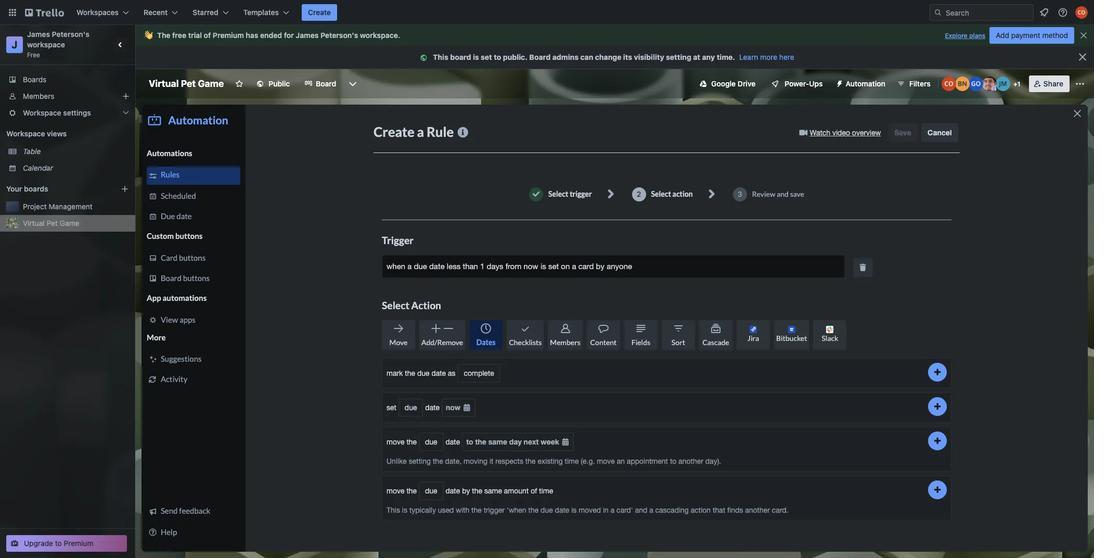 Task type: locate. For each thing, give the bounding box(es) containing it.
sm image inside automation button
[[832, 75, 846, 90]]

1 vertical spatial sm image
[[832, 75, 846, 90]]

boards
[[24, 184, 48, 193]]

james up free
[[27, 30, 50, 39]]

1 vertical spatial game
[[60, 219, 79, 228]]

sm image right ups
[[832, 75, 846, 90]]

add payment method
[[997, 31, 1069, 40]]

google drive
[[712, 79, 756, 88]]

recent
[[144, 8, 168, 17]]

add
[[997, 31, 1010, 40]]

1 horizontal spatial virtual pet game
[[149, 78, 224, 89]]

christina overa (christinaovera) image left gary orlando (garyorlando) image
[[942, 77, 957, 91]]

Board name text field
[[144, 75, 229, 92]]

1 vertical spatial christina overa (christinaovera) image
[[942, 77, 957, 91]]

0 vertical spatial sm image
[[419, 53, 433, 63]]

1 horizontal spatial pet
[[181, 78, 196, 89]]

sm image for automation
[[832, 75, 846, 90]]

to right upgrade
[[55, 539, 62, 548]]

1 vertical spatial to
[[55, 539, 62, 548]]

premium right upgrade
[[64, 539, 93, 548]]

james peterson's workspace free
[[27, 30, 91, 59]]

virtual down project
[[23, 219, 45, 228]]

0 horizontal spatial virtual pet game
[[23, 219, 79, 228]]

premium
[[213, 31, 244, 40], [64, 539, 93, 548]]

workspace settings
[[23, 108, 91, 117]]

workspace
[[23, 108, 61, 117], [6, 129, 45, 138]]

to
[[494, 53, 502, 61], [55, 539, 62, 548]]

drive
[[738, 79, 756, 88]]

0 horizontal spatial peterson's
[[52, 30, 89, 39]]

virtual
[[149, 78, 179, 89], [23, 219, 45, 228]]

workspace for workspace views
[[6, 129, 45, 138]]

0 vertical spatial virtual pet game
[[149, 78, 224, 89]]

back to home image
[[25, 4, 64, 21]]

0 horizontal spatial game
[[60, 219, 79, 228]]

0 vertical spatial workspace
[[23, 108, 61, 117]]

this
[[433, 53, 449, 61]]

ben nelson (bennelson96) image
[[956, 77, 970, 91]]

pet inside board name text box
[[181, 78, 196, 89]]

add payment method button
[[990, 27, 1075, 44]]

james peterson's workspace link
[[27, 30, 91, 49]]

workspaces
[[77, 8, 119, 17]]

workspace inside dropdown button
[[23, 108, 61, 117]]

1 horizontal spatial game
[[198, 78, 224, 89]]

search image
[[935, 8, 943, 17]]

0 vertical spatial premium
[[213, 31, 244, 40]]

workspace settings button
[[0, 105, 135, 121]]

👋
[[144, 31, 153, 40]]

sm image for this board is set to public. board admins can change its visibility setting at any time.
[[419, 53, 433, 63]]

1 horizontal spatial premium
[[213, 31, 244, 40]]

management
[[49, 202, 93, 211]]

public
[[269, 79, 290, 88]]

pet down trial
[[181, 78, 196, 89]]

members link
[[0, 88, 135, 105]]

board
[[530, 53, 551, 61], [316, 79, 336, 88]]

method
[[1043, 31, 1069, 40]]

admins
[[553, 53, 579, 61]]

virtual pet game down free on the left top
[[149, 78, 224, 89]]

1 horizontal spatial workspace
[[360, 31, 398, 40]]

workspace up table
[[6, 129, 45, 138]]

0 horizontal spatial board
[[316, 79, 336, 88]]

0 horizontal spatial pet
[[47, 219, 58, 228]]

0 horizontal spatial to
[[55, 539, 62, 548]]

peterson's
[[52, 30, 89, 39], [321, 31, 358, 40]]

christina overa (christinaovera) image right open information menu image
[[1076, 6, 1089, 19]]

0 vertical spatial virtual
[[149, 78, 179, 89]]

set
[[481, 53, 492, 61]]

templates button
[[237, 4, 296, 21]]

star or unstar board image
[[236, 80, 244, 88]]

virtual pet game
[[149, 78, 224, 89], [23, 219, 79, 228]]

game
[[198, 78, 224, 89], [60, 219, 79, 228]]

settings
[[63, 108, 91, 117]]

1 vertical spatial workspace
[[6, 129, 45, 138]]

banner
[[135, 25, 1095, 46]]

james right for
[[296, 31, 319, 40]]

upgrade to premium link
[[6, 535, 127, 552]]

workspace inside banner
[[360, 31, 398, 40]]

board left customize views icon
[[316, 79, 336, 88]]

visibility
[[634, 53, 665, 61]]

add board image
[[121, 185, 129, 193]]

1 horizontal spatial sm image
[[832, 75, 846, 90]]

automation button
[[832, 75, 892, 92]]

1 horizontal spatial to
[[494, 53, 502, 61]]

setting
[[666, 53, 692, 61]]

0 vertical spatial christina overa (christinaovera) image
[[1076, 6, 1089, 19]]

create button
[[302, 4, 337, 21]]

peterson's down create button
[[321, 31, 358, 40]]

any
[[703, 53, 716, 61]]

this member is an admin of this board. image
[[992, 86, 997, 91]]

is
[[473, 53, 479, 61]]

james inside james peterson's workspace free
[[27, 30, 50, 39]]

1 horizontal spatial peterson's
[[321, 31, 358, 40]]

+ 1
[[1014, 80, 1021, 88]]

0 vertical spatial workspace
[[360, 31, 398, 40]]

sm image left board
[[419, 53, 433, 63]]

show menu image
[[1076, 79, 1086, 89]]

pet
[[181, 78, 196, 89], [47, 219, 58, 228]]

calendar link
[[23, 163, 129, 173]]

pet down project management
[[47, 219, 58, 228]]

public.
[[503, 53, 528, 61]]

free
[[27, 51, 40, 59]]

1 vertical spatial virtual
[[23, 219, 45, 228]]

game down management
[[60, 219, 79, 228]]

virtual down the
[[149, 78, 179, 89]]

0 vertical spatial pet
[[181, 78, 196, 89]]

christina overa (christinaovera) image inside primary element
[[1076, 6, 1089, 19]]

table link
[[23, 146, 129, 157]]

virtual pet game down project management
[[23, 219, 79, 228]]

0 horizontal spatial james
[[27, 30, 50, 39]]

1 vertical spatial pet
[[47, 219, 58, 228]]

james
[[27, 30, 50, 39], [296, 31, 319, 40]]

sm image
[[419, 53, 433, 63], [832, 75, 846, 90]]

board right public.
[[530, 53, 551, 61]]

james peterson (jamespeterson93) image
[[983, 77, 997, 91]]

to right "set"
[[494, 53, 502, 61]]

1 horizontal spatial james
[[296, 31, 319, 40]]

christina overa (christinaovera) image
[[1076, 6, 1089, 19], [942, 77, 957, 91]]

filters button
[[894, 75, 934, 92]]

1 vertical spatial board
[[316, 79, 336, 88]]

this board is set to public. board admins can change its visibility setting at any time. learn more here
[[433, 53, 795, 61]]

premium right of
[[213, 31, 244, 40]]

workspace navigation collapse icon image
[[114, 37, 128, 52]]

open information menu image
[[1058, 7, 1069, 18]]

power-
[[785, 79, 810, 88]]

1 vertical spatial premium
[[64, 539, 93, 548]]

game left the star or unstar board "icon"
[[198, 78, 224, 89]]

workspace views
[[6, 129, 67, 138]]

0 horizontal spatial workspace
[[27, 40, 65, 49]]

explore plans button
[[946, 30, 986, 42]]

project management
[[23, 202, 93, 211]]

1
[[1018, 80, 1021, 88]]

workspace down members
[[23, 108, 61, 117]]

1 vertical spatial virtual pet game
[[23, 219, 79, 228]]

workspace
[[360, 31, 398, 40], [27, 40, 65, 49]]

0 vertical spatial game
[[198, 78, 224, 89]]

google drive icon image
[[700, 80, 708, 87]]

peterson's down back to home image
[[52, 30, 89, 39]]

0 horizontal spatial sm image
[[419, 53, 433, 63]]

power-ups
[[785, 79, 823, 88]]

1 horizontal spatial christina overa (christinaovera) image
[[1076, 6, 1089, 19]]

0 vertical spatial board
[[530, 53, 551, 61]]

of
[[204, 31, 211, 40]]

starred
[[193, 8, 219, 17]]

customize views image
[[348, 79, 358, 89]]

banner containing 👋
[[135, 25, 1095, 46]]

wave image
[[144, 31, 153, 40]]

1 vertical spatial workspace
[[27, 40, 65, 49]]

0 horizontal spatial christina overa (christinaovera) image
[[942, 77, 957, 91]]

your
[[6, 184, 22, 193]]

1 horizontal spatial virtual
[[149, 78, 179, 89]]

upgrade to premium
[[24, 539, 93, 548]]

0 vertical spatial to
[[494, 53, 502, 61]]



Task type: describe. For each thing, give the bounding box(es) containing it.
upgrade
[[24, 539, 53, 548]]

at
[[694, 53, 701, 61]]

workspace inside james peterson's workspace free
[[27, 40, 65, 49]]

change
[[596, 53, 622, 61]]

0 notifications image
[[1039, 6, 1051, 19]]

board link
[[298, 75, 343, 92]]

payment
[[1012, 31, 1041, 40]]

0 horizontal spatial premium
[[64, 539, 93, 548]]

plans
[[970, 32, 986, 40]]

virtual pet game link
[[23, 218, 129, 229]]

can
[[581, 53, 594, 61]]

share button
[[1030, 75, 1070, 92]]

1 horizontal spatial board
[[530, 53, 551, 61]]

for
[[284, 31, 294, 40]]

templates
[[244, 8, 279, 17]]

boards link
[[0, 71, 135, 88]]

virtual pet game inside board name text box
[[149, 78, 224, 89]]

learn more here link
[[736, 53, 795, 61]]

learn
[[740, 53, 759, 61]]

workspace for workspace settings
[[23, 108, 61, 117]]

public button
[[250, 75, 296, 92]]

Search field
[[943, 5, 1034, 20]]

create
[[308, 8, 331, 17]]

starred button
[[187, 4, 235, 21]]

primary element
[[0, 0, 1095, 25]]

power-ups button
[[764, 75, 830, 92]]

its
[[624, 53, 633, 61]]

google drive button
[[694, 75, 762, 92]]

game inside board name text box
[[198, 78, 224, 89]]

your boards
[[6, 184, 48, 193]]

j link
[[6, 36, 23, 53]]

+
[[1014, 80, 1018, 88]]

.
[[398, 31, 401, 40]]

project
[[23, 202, 47, 211]]

free
[[172, 31, 186, 40]]

here
[[780, 53, 795, 61]]

virtual pet game inside 'virtual pet game' link
[[23, 219, 79, 228]]

has
[[246, 31, 258, 40]]

ups
[[810, 79, 823, 88]]

peterson's inside james peterson's workspace free
[[52, 30, 89, 39]]

peterson's inside banner
[[321, 31, 358, 40]]

explore plans
[[946, 32, 986, 40]]

the
[[157, 31, 171, 40]]

automation
[[846, 79, 886, 88]]

time.
[[717, 53, 736, 61]]

table
[[23, 147, 41, 156]]

jeremy miller (jeremymiller198) image
[[996, 77, 1011, 91]]

project management link
[[23, 201, 129, 212]]

filters
[[910, 79, 931, 88]]

game inside 'virtual pet game' link
[[60, 219, 79, 228]]

calendar
[[23, 163, 53, 172]]

0 horizontal spatial virtual
[[23, 219, 45, 228]]

gary orlando (garyorlando) image
[[969, 77, 984, 91]]

workspaces button
[[70, 4, 135, 21]]

virtual inside board name text box
[[149, 78, 179, 89]]

google
[[712, 79, 736, 88]]

👋 the free trial of premium has ended for james peterson's workspace .
[[144, 31, 401, 40]]

james inside banner
[[296, 31, 319, 40]]

recent button
[[137, 4, 184, 21]]

ended
[[260, 31, 282, 40]]

members
[[23, 92, 54, 100]]

explore
[[946, 32, 968, 40]]

trial
[[188, 31, 202, 40]]

j
[[12, 39, 18, 51]]

boards
[[23, 75, 47, 84]]

your boards with 2 items element
[[6, 183, 105, 195]]

views
[[47, 129, 67, 138]]

board
[[450, 53, 472, 61]]

more
[[761, 53, 778, 61]]

share
[[1044, 79, 1064, 88]]



Task type: vqa. For each thing, say whether or not it's contained in the screenshot.
TRIAL
yes



